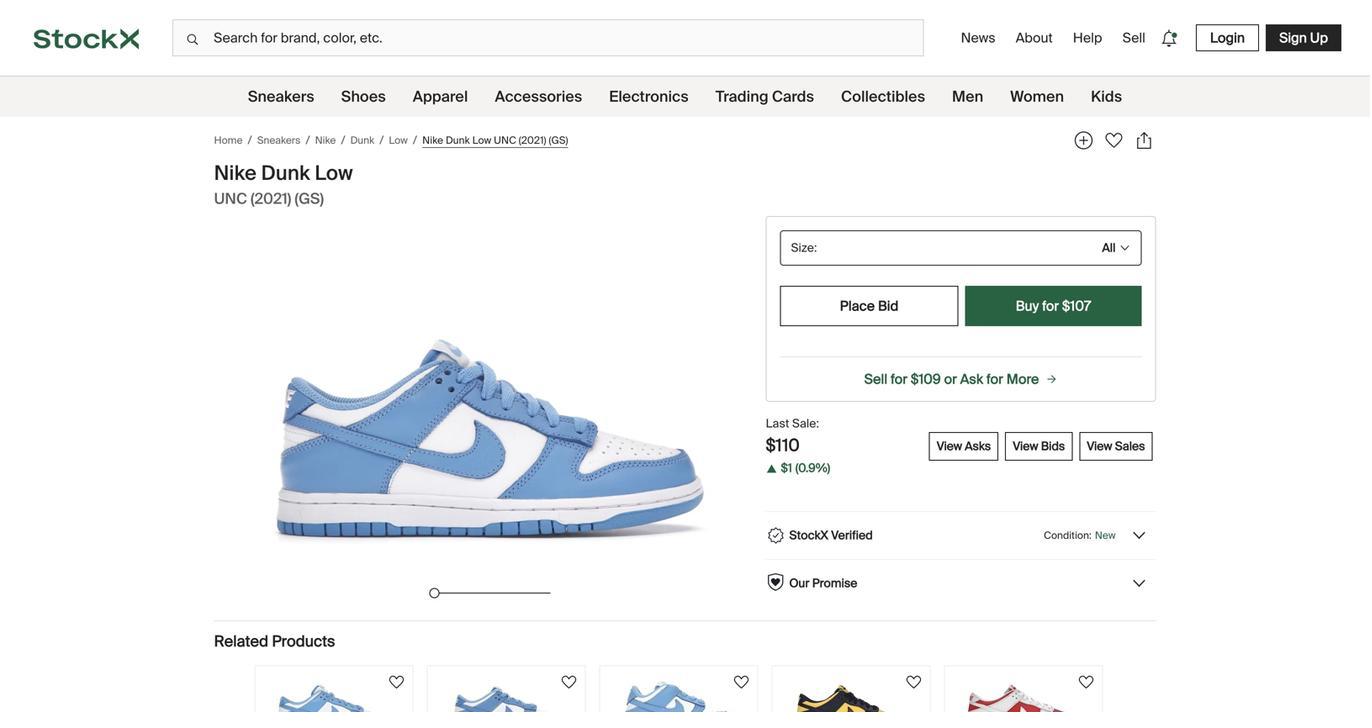 Task type: vqa. For each thing, say whether or not it's contained in the screenshot.
PLACE
yes



Task type: describe. For each thing, give the bounding box(es) containing it.
trading
[[716, 87, 769, 106]]

cards
[[772, 87, 814, 106]]

collectibles link
[[841, 77, 925, 117]]

1 / from the left
[[248, 132, 252, 148]]

buy
[[1016, 297, 1039, 315]]

3 / from the left
[[341, 132, 345, 148]]

for for $109
[[891, 371, 908, 388]]

sale:
[[792, 416, 819, 432]]

home
[[214, 134, 243, 147]]

1 horizontal spatial dunk
[[350, 134, 374, 147]]

women link
[[1010, 77, 1064, 117]]

ask
[[960, 371, 983, 388]]

about link
[[1009, 22, 1060, 53]]

follow image for nike dunk low unc (2021) (ps) image
[[559, 673, 579, 693]]

nike dunk low unc (2021) (gs)
[[214, 160, 353, 209]]

electronics link
[[609, 77, 689, 117]]

unc inside 'home / sneakers / nike / dunk / low / nike dunk low unc (2021) (gs)'
[[494, 134, 516, 147]]

Search... search field
[[172, 19, 924, 56]]

accessories
[[495, 87, 582, 106]]

360 slider track slider
[[429, 588, 440, 598]]

login
[[1210, 29, 1245, 47]]

view bids button
[[1005, 432, 1073, 461]]

view sales
[[1087, 439, 1145, 454]]

trading cards link
[[716, 77, 814, 117]]

nike dunk low unc (2021) (gs) 0 image
[[248, 218, 732, 582]]

follow image for nike dunk low unc (2021) (td) image
[[731, 673, 752, 693]]

or
[[944, 371, 957, 388]]

sneakers link
[[248, 77, 314, 117]]

(2021) inside nike dunk low unc (2021) (gs)
[[251, 189, 291, 209]]

shoes link
[[341, 77, 386, 117]]

men link
[[952, 77, 983, 117]]

toggle promise value prop image
[[1131, 575, 1148, 592]]

(gs) inside nike dunk low unc (2021) (gs)
[[295, 189, 324, 209]]

place
[[840, 297, 875, 315]]

apparel link
[[413, 77, 468, 117]]

sign
[[1279, 29, 1307, 47]]

buy for $107 link
[[965, 286, 1142, 326]]

2 / from the left
[[306, 132, 310, 148]]

help
[[1073, 29, 1102, 47]]

view asks button
[[929, 432, 999, 461]]

follow image for nike dunk low unc (2021) image
[[387, 673, 407, 693]]

follow image for nike dunk low championship red (2021) (gs) 'image'
[[1076, 673, 1096, 693]]

collectibles
[[841, 87, 925, 106]]

▲
[[766, 461, 778, 477]]

$1
[[781, 461, 792, 476]]

sell for $109 or ask for more link
[[780, 371, 1142, 388]]

add to portfolio image
[[1072, 129, 1096, 152]]

women
[[1010, 87, 1064, 106]]

sign up
[[1279, 29, 1328, 47]]

condition: new
[[1044, 529, 1116, 542]]

last sale: $110 ▲ $1 (0.9%)
[[766, 416, 830, 477]]

2 horizontal spatial dunk
[[446, 134, 470, 147]]

favorite image
[[1102, 129, 1126, 152]]

view sales button
[[1079, 432, 1153, 461]]

trading cards
[[716, 87, 814, 106]]

nike inside nike dunk low unc (2021) (gs)
[[214, 160, 257, 186]]

1 horizontal spatial low
[[389, 134, 408, 147]]

sell link
[[1116, 22, 1152, 53]]

news link
[[954, 22, 1002, 53]]

men
[[952, 87, 983, 106]]

2 horizontal spatial nike
[[422, 134, 443, 147]]

home link
[[214, 133, 243, 148]]

low inside nike dunk low unc (2021) (gs)
[[315, 160, 353, 186]]

$110
[[766, 435, 800, 456]]



Task type: locate. For each thing, give the bounding box(es) containing it.
dunk link
[[350, 133, 374, 148]]

stockx
[[789, 528, 828, 543]]

accessories link
[[495, 77, 582, 117]]

nike link
[[315, 133, 336, 148]]

shoes
[[341, 87, 386, 106]]

/ left the nike link
[[306, 132, 310, 148]]

our
[[789, 576, 810, 591]]

1 horizontal spatial (2021)
[[519, 134, 546, 147]]

2 horizontal spatial for
[[1042, 297, 1059, 315]]

promise
[[812, 576, 858, 591]]

last
[[766, 416, 789, 432]]

news
[[961, 29, 996, 47]]

sell inside sell link
[[1123, 29, 1146, 47]]

(gs)
[[549, 134, 568, 147], [295, 189, 324, 209]]

asks
[[965, 439, 991, 454]]

sales
[[1115, 439, 1145, 454]]

2 follow image from the left
[[1076, 673, 1096, 693]]

related products
[[214, 632, 335, 651]]

help link
[[1066, 22, 1109, 53]]

$107
[[1062, 297, 1091, 315]]

toggle authenticity value prop image
[[1131, 527, 1148, 544]]

condition:
[[1044, 529, 1092, 542]]

view bids
[[1013, 439, 1065, 454]]

0 vertical spatial (gs)
[[549, 134, 568, 147]]

verified
[[831, 528, 873, 543]]

nike dunk low unc (2021) (ps) image
[[448, 680, 565, 712]]

login button
[[1196, 24, 1259, 51]]

2 follow image from the left
[[559, 673, 579, 693]]

unc down home link
[[214, 189, 247, 209]]

place bid
[[840, 297, 899, 315]]

new
[[1095, 529, 1116, 542]]

for for $107
[[1042, 297, 1059, 315]]

low right low link
[[472, 134, 491, 147]]

stockx logo link
[[0, 0, 172, 76]]

0 horizontal spatial dunk
[[261, 160, 310, 186]]

1 vertical spatial sell
[[864, 371, 888, 388]]

dunk inside nike dunk low unc (2021) (gs)
[[261, 160, 310, 186]]

kids link
[[1091, 77, 1122, 117]]

1 horizontal spatial (gs)
[[549, 134, 568, 147]]

share image
[[1133, 129, 1156, 152]]

related
[[214, 632, 268, 651]]

1 horizontal spatial follow image
[[559, 673, 579, 693]]

sell for sell for $109 or ask for more
[[864, 371, 888, 388]]

kids
[[1091, 87, 1122, 106]]

0 vertical spatial (2021)
[[519, 134, 546, 147]]

view asks
[[937, 439, 991, 454]]

for
[[1042, 297, 1059, 315], [891, 371, 908, 388], [987, 371, 1003, 388]]

view left bids in the right bottom of the page
[[1013, 439, 1038, 454]]

our promise
[[789, 576, 858, 591]]

0 horizontal spatial unc
[[214, 189, 247, 209]]

nike down home link
[[214, 160, 257, 186]]

nike right low link
[[422, 134, 443, 147]]

low down the nike link
[[315, 160, 353, 186]]

(2021)
[[519, 134, 546, 147], [251, 189, 291, 209]]

0 horizontal spatial (gs)
[[295, 189, 324, 209]]

nike dunk low championship red (2021) (gs) image
[[965, 680, 1083, 712]]

/ right the nike link
[[341, 132, 345, 148]]

1 vertical spatial (2021)
[[251, 189, 291, 209]]

2 horizontal spatial low
[[472, 134, 491, 147]]

dunk left low link
[[350, 134, 374, 147]]

nike left dunk link
[[315, 134, 336, 147]]

for left the $109
[[891, 371, 908, 388]]

1 horizontal spatial follow image
[[1076, 673, 1096, 693]]

2 horizontal spatial view
[[1087, 439, 1112, 454]]

view for view asks
[[937, 439, 962, 454]]

follow image
[[387, 673, 407, 693], [559, 673, 579, 693], [731, 673, 752, 693]]

sneakers link
[[257, 133, 301, 148]]

nike dunk low unc (2021) (td) image
[[620, 680, 738, 712]]

view left asks
[[937, 439, 962, 454]]

3 view from the left
[[1087, 439, 1112, 454]]

view for view sales
[[1087, 439, 1112, 454]]

for right ask
[[987, 371, 1003, 388]]

0 horizontal spatial follow image
[[904, 673, 924, 693]]

buy for $107
[[1016, 297, 1091, 315]]

(2021) down accessories link
[[519, 134, 546, 147]]

nike dunk low unc (2021) image
[[275, 680, 393, 712]]

0 vertical spatial sell
[[1123, 29, 1146, 47]]

stockx logo image
[[34, 28, 139, 49]]

5 / from the left
[[413, 132, 417, 148]]

electronics
[[609, 87, 689, 106]]

0 vertical spatial unc
[[494, 134, 516, 147]]

apparel
[[413, 87, 468, 106]]

1 follow image from the left
[[387, 673, 407, 693]]

for right buy
[[1042, 297, 1059, 315]]

up
[[1310, 29, 1328, 47]]

2 view from the left
[[1013, 439, 1038, 454]]

view inside button
[[1087, 439, 1112, 454]]

0 horizontal spatial nike
[[214, 160, 257, 186]]

3 follow image from the left
[[731, 673, 752, 693]]

0 horizontal spatial sell
[[864, 371, 888, 388]]

place bid link
[[780, 286, 959, 326]]

4 / from the left
[[379, 132, 384, 148]]

0 horizontal spatial view
[[937, 439, 962, 454]]

nike
[[422, 134, 443, 147], [315, 134, 336, 147], [214, 160, 257, 186]]

0 horizontal spatial low
[[315, 160, 353, 186]]

1 horizontal spatial sell
[[1123, 29, 1146, 47]]

/ right home
[[248, 132, 252, 148]]

1 horizontal spatial unc
[[494, 134, 516, 147]]

2 horizontal spatial follow image
[[731, 673, 752, 693]]

sell
[[1123, 29, 1146, 47], [864, 371, 888, 388]]

/ right low link
[[413, 132, 417, 148]]

(0.9%)
[[796, 461, 830, 476]]

1 horizontal spatial nike
[[315, 134, 336, 147]]

sneakers
[[257, 134, 301, 147]]

1 follow image from the left
[[904, 673, 924, 693]]

sell left the $109
[[864, 371, 888, 388]]

(gs) down accessories link
[[549, 134, 568, 147]]

sign up button
[[1266, 24, 1342, 51]]

dunk down apparel
[[446, 134, 470, 147]]

dunk down sneakers link
[[261, 160, 310, 186]]

0 horizontal spatial (2021)
[[251, 189, 291, 209]]

follow image for nike dunk low michigan (2021) (gs) image
[[904, 673, 924, 693]]

(2021) down sneakers link
[[251, 189, 291, 209]]

/
[[248, 132, 252, 148], [306, 132, 310, 148], [341, 132, 345, 148], [379, 132, 384, 148], [413, 132, 417, 148]]

1 horizontal spatial for
[[987, 371, 1003, 388]]

(gs) inside 'home / sneakers / nike / dunk / low / nike dunk low unc (2021) (gs)'
[[549, 134, 568, 147]]

unc
[[494, 134, 516, 147], [214, 189, 247, 209]]

view for view bids
[[1013, 439, 1038, 454]]

low right dunk link
[[389, 134, 408, 147]]

low
[[472, 134, 491, 147], [389, 134, 408, 147], [315, 160, 353, 186]]

notification unread icon image
[[1157, 27, 1181, 50]]

low link
[[389, 133, 408, 148]]

unc down accessories
[[494, 134, 516, 147]]

home / sneakers / nike / dunk / low / nike dunk low unc (2021) (gs)
[[214, 132, 568, 148]]

product category switcher element
[[0, 77, 1370, 117]]

products
[[272, 632, 335, 651]]

0 horizontal spatial follow image
[[387, 673, 407, 693]]

sell left notification unread icon
[[1123, 29, 1146, 47]]

nike dunk low michigan (2021) (gs) image
[[792, 680, 910, 712]]

sneakers
[[248, 87, 314, 106]]

1 horizontal spatial view
[[1013, 439, 1038, 454]]

/ left low link
[[379, 132, 384, 148]]

dunk
[[446, 134, 470, 147], [350, 134, 374, 147], [261, 160, 310, 186]]

(2021) inside 'home / sneakers / nike / dunk / low / nike dunk low unc (2021) (gs)'
[[519, 134, 546, 147]]

unc inside nike dunk low unc (2021) (gs)
[[214, 189, 247, 209]]

follow image
[[904, 673, 924, 693], [1076, 673, 1096, 693]]

more
[[1007, 371, 1039, 388]]

bids
[[1041, 439, 1065, 454]]

1 vertical spatial unc
[[214, 189, 247, 209]]

stockx verified
[[789, 528, 873, 543]]

1 vertical spatial (gs)
[[295, 189, 324, 209]]

(gs) down the nike link
[[295, 189, 324, 209]]

sell for $109 or ask for more
[[864, 371, 1039, 388]]

sell for sell
[[1123, 29, 1146, 47]]

view left the "sales"
[[1087, 439, 1112, 454]]

about
[[1016, 29, 1053, 47]]

1 view from the left
[[937, 439, 962, 454]]

$109
[[911, 371, 941, 388]]

0 horizontal spatial for
[[891, 371, 908, 388]]

bid
[[878, 297, 899, 315]]

view
[[937, 439, 962, 454], [1013, 439, 1038, 454], [1087, 439, 1112, 454]]



